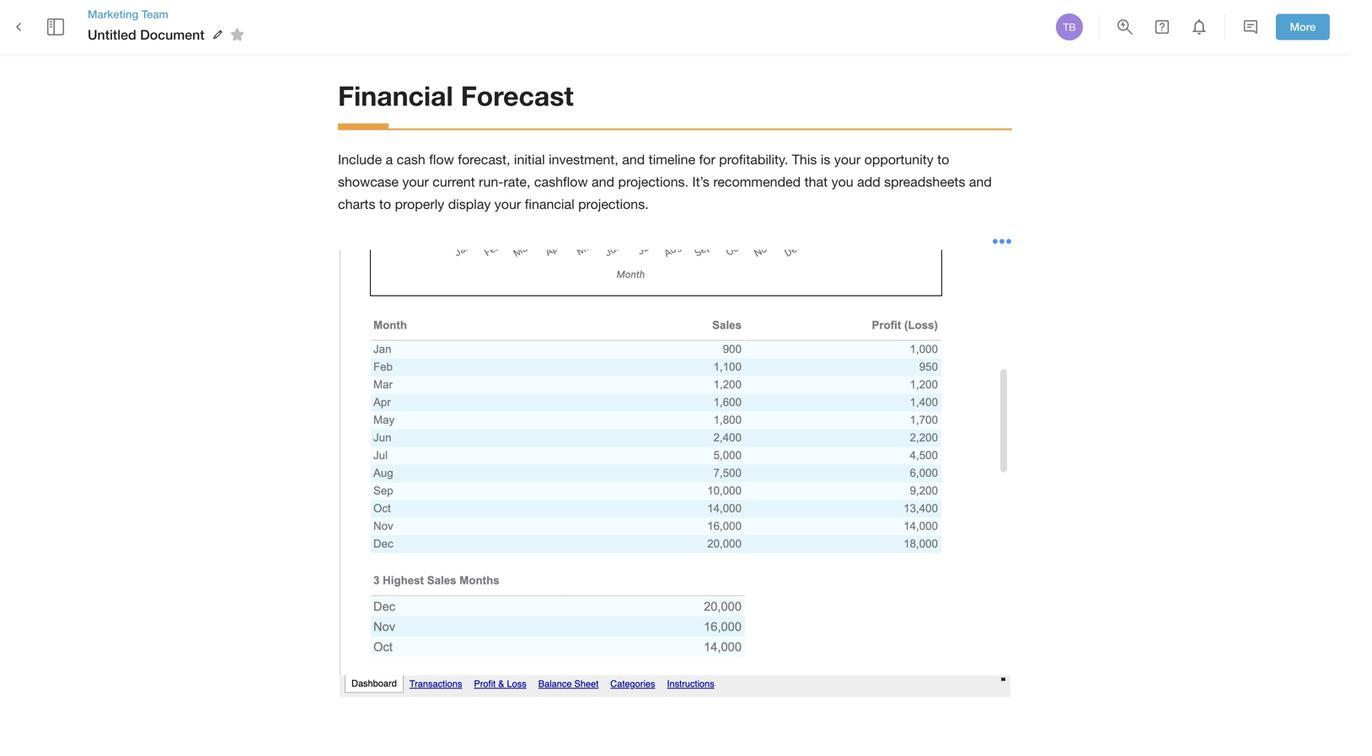 Task type: vqa. For each thing, say whether or not it's contained in the screenshot.
Table Of Contents image
no



Task type: locate. For each thing, give the bounding box(es) containing it.
cash
[[397, 152, 426, 168]]

tb
[[1064, 21, 1077, 33]]

your
[[835, 152, 861, 168], [403, 174, 429, 190], [495, 196, 521, 212]]

timeline
[[649, 152, 696, 168]]

your right is
[[835, 152, 861, 168]]

and
[[623, 152, 645, 168], [592, 174, 615, 190], [970, 174, 992, 190]]

tb button
[[1054, 11, 1086, 43]]

0 horizontal spatial your
[[403, 174, 429, 190]]

1 vertical spatial to
[[379, 196, 391, 212]]

and right spreadsheets
[[970, 174, 992, 190]]

a
[[386, 152, 393, 168]]

financial forecast
[[338, 80, 574, 112]]

1 horizontal spatial and
[[623, 152, 645, 168]]

projections. down investment,
[[579, 196, 649, 212]]

and down investment,
[[592, 174, 615, 190]]

your down rate,
[[495, 196, 521, 212]]

current
[[433, 174, 475, 190]]

projections. down timeline
[[619, 174, 689, 190]]

display
[[448, 196, 491, 212]]

initial
[[514, 152, 545, 168]]

2 vertical spatial your
[[495, 196, 521, 212]]

2 horizontal spatial and
[[970, 174, 992, 190]]

is
[[821, 152, 831, 168]]

0 vertical spatial your
[[835, 152, 861, 168]]

financial
[[525, 196, 575, 212]]

1 horizontal spatial to
[[938, 152, 950, 168]]

forecast,
[[458, 152, 511, 168]]

0 horizontal spatial to
[[379, 196, 391, 212]]

0 horizontal spatial and
[[592, 174, 615, 190]]

your up properly in the top left of the page
[[403, 174, 429, 190]]

charts
[[338, 196, 376, 212]]

0 vertical spatial to
[[938, 152, 950, 168]]

this
[[792, 152, 817, 168]]

untitled
[[88, 26, 136, 42]]

0 vertical spatial projections.
[[619, 174, 689, 190]]

recommended
[[714, 174, 801, 190]]

2 horizontal spatial your
[[835, 152, 861, 168]]

and left timeline
[[623, 152, 645, 168]]

to
[[938, 152, 950, 168], [379, 196, 391, 212]]

to down showcase
[[379, 196, 391, 212]]

projections.
[[619, 174, 689, 190], [579, 196, 649, 212]]

include
[[338, 152, 382, 168]]

financial
[[338, 80, 454, 112]]

to up spreadsheets
[[938, 152, 950, 168]]



Task type: describe. For each thing, give the bounding box(es) containing it.
document
[[140, 26, 205, 42]]

it's
[[693, 174, 710, 190]]

run-
[[479, 174, 504, 190]]

1 vertical spatial your
[[403, 174, 429, 190]]

showcase
[[338, 174, 399, 190]]

marketing team link
[[88, 7, 250, 22]]

investment,
[[549, 152, 619, 168]]

add
[[858, 174, 881, 190]]

you
[[832, 174, 854, 190]]

include a cash flow forecast, initial investment, and timeline for profitability. this is your opportunity to showcase your current run-rate, cashflow and projections. it's recommended that you add spreadsheets and charts to properly display your financial projections.
[[338, 152, 996, 212]]

profitability.
[[720, 152, 789, 168]]

spreadsheets
[[885, 174, 966, 190]]

team
[[142, 8, 169, 21]]

rate,
[[504, 174, 531, 190]]

marketing team
[[88, 8, 169, 21]]

for
[[700, 152, 716, 168]]

properly
[[395, 196, 445, 212]]

more
[[1291, 20, 1317, 33]]

1 vertical spatial projections.
[[579, 196, 649, 212]]

favorite image
[[227, 25, 248, 45]]

marketing
[[88, 8, 138, 21]]

forecast
[[461, 80, 574, 112]]

more button
[[1277, 14, 1331, 40]]

cashflow
[[535, 174, 588, 190]]

opportunity
[[865, 152, 934, 168]]

that
[[805, 174, 828, 190]]

flow
[[429, 152, 454, 168]]

1 horizontal spatial your
[[495, 196, 521, 212]]

untitled document
[[88, 26, 205, 42]]



